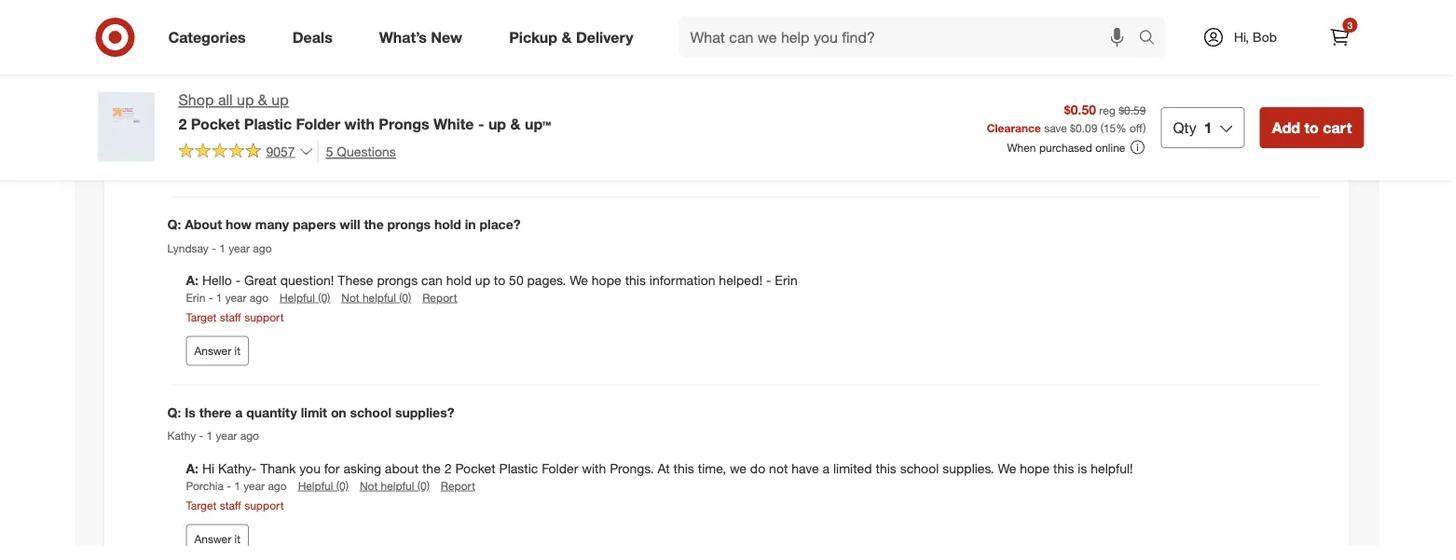 Task type: vqa. For each thing, say whether or not it's contained in the screenshot.
Liquid in the THANKS FOR REACHING OUT ABOUT OUR CLEAN POWER + LIQUID LAUNDRY DETERGENT. WE'RE SORRY TO HEAR THE SCENT DIDN'T LAST AND THE GREASE AND OIL WASN'T REMOVED. WE'D LIKE THE CHANCE TO HELP WITH ANOTHER PRODUCT THAT MIGHT WORK BETTER, PLEASE REACH OUT TO US AT SVG.SUPPORT@UNILEVER.COM WITH REF. ID: 44459230. WE LOOK FORWARD TO YOUR CONTACT.
no



Task type: locate. For each thing, give the bounding box(es) containing it.
prongs
[[379, 115, 429, 133]]

1 horizontal spatial plastic
[[499, 460, 538, 476]]

0 vertical spatial not
[[351, 102, 369, 116]]

not helpful  (0) button for asking
[[360, 478, 430, 493]]

1 horizontal spatial they
[[529, 19, 554, 35]]

1 q: from the top
[[167, 216, 181, 232]]

staff for kathy-
[[220, 498, 241, 512]]

all inside you can't choose a color. they send you whichever one they have available. it says, &quot;style and color assortment may vary&quot; so you might get a pink one or you might get a purple one. if you order more than one they may be all one color or the other or maybe even mix and matched.
[[449, 38, 461, 54]]

1 horizontal spatial &
[[510, 115, 521, 133]]

helpful  (0) down asking
[[298, 478, 348, 492]]

you right so
[[1002, 19, 1023, 35]]

target staff support down the porchia - 1 year ago
[[186, 498, 284, 512]]

support for thank
[[244, 498, 284, 512]]

0 vertical spatial hope
[[592, 272, 621, 288]]

might left hi,
[[1190, 19, 1223, 35]]

this right "limited"
[[876, 460, 897, 476]]

0 vertical spatial not helpful  (0) button
[[341, 289, 411, 305]]

color down whichever
[[491, 38, 520, 54]]

target down erin - 1 year ago
[[186, 310, 217, 324]]

0 vertical spatial target staff support
[[186, 122, 284, 136]]

3 link
[[1319, 17, 1360, 58]]

the inside you can't choose a color. they send you whichever one they have available. it says, &quot;style and color assortment may vary&quot; so you might get a pink one or you might get a purple one. if you order more than one they may be all one color or the other or maybe even mix and matched.
[[539, 38, 557, 54]]

1 vertical spatial support
[[244, 310, 284, 324]]

0 vertical spatial answer it
[[194, 156, 240, 170]]

0 vertical spatial prongs
[[387, 216, 431, 232]]

0 vertical spatial be
[[430, 38, 445, 54]]

(0) for bringing
[[327, 102, 340, 116]]

with
[[344, 115, 375, 133], [582, 460, 606, 476]]

1 staff from the top
[[220, 122, 241, 136]]

$0.50 reg $0.59 clearance save $ 0.09 ( 15 % off )
[[987, 101, 1146, 134]]

than
[[318, 38, 344, 54]]

1 vertical spatial and
[[710, 38, 732, 54]]

not down these
[[341, 290, 359, 304]]

$0.59
[[1119, 103, 1146, 117]]

0 horizontal spatial color
[[491, 38, 520, 54]]

not for asking
[[360, 478, 378, 492]]

hold left in
[[434, 216, 461, 232]]

hold inside q: about how many papers will the prongs hold in place? lyndsay - 1 year ago
[[434, 216, 461, 232]]

helpful  (0)
[[289, 102, 340, 116], [280, 290, 330, 304], [298, 478, 348, 492]]

have right the not
[[792, 460, 819, 476]]

q: inside q: about how many papers will the prongs hold in place? lyndsay - 1 year ago
[[167, 216, 181, 232]]

answer it down 6
[[194, 156, 240, 170]]

be inside you can't choose a color. they send you whichever one they have available. it says, &quot;style and color assortment may vary&quot; so you might get a pink one or you might get a purple one. if you order more than one they may be all one color or the other or maybe even mix and matched.
[[430, 38, 445, 54]]

report button down the our
[[432, 101, 466, 117]]

hi for hi kathy- thank you for asking about the 2 pocket plastic folder with prongs. at this time, we do not have a limited this school supplies. we hope this is helpful!
[[202, 460, 214, 476]]

1 answer from the top
[[194, 156, 231, 170]]

1 vertical spatial not
[[341, 290, 359, 304]]

porchia
[[186, 478, 224, 492]]

1 vertical spatial it
[[234, 156, 240, 170]]

or
[[1150, 19, 1161, 35], [523, 38, 535, 54], [595, 38, 607, 54]]

- left 6
[[212, 102, 217, 116]]

1 hi from the top
[[202, 83, 214, 100]]

all down whichever
[[449, 38, 461, 54]]

1 horizontal spatial be
[[688, 83, 703, 100]]

not helpful  (0) down these
[[341, 290, 411, 304]]

& left up™
[[510, 115, 521, 133]]

shop all up & up 2 pocket plastic folder with prongs white - up & up™
[[178, 91, 551, 133]]

- down the kathy-
[[227, 478, 231, 492]]

delivery
[[576, 28, 633, 46]]

- down about
[[212, 241, 216, 255]]

helpful
[[289, 102, 324, 116], [280, 290, 315, 304], [298, 478, 333, 492]]

2 horizontal spatial &
[[562, 28, 572, 46]]

may down send
[[402, 38, 426, 54]]

erin right helped!
[[775, 272, 798, 288]]

0 horizontal spatial all
[[218, 91, 233, 109]]

report button down supplies?
[[441, 478, 475, 493]]

2 vertical spatial helpful  (0)
[[298, 478, 348, 492]]

prongs left can at the left
[[377, 272, 418, 288]]

1 vertical spatial answer it
[[194, 344, 240, 358]]

not
[[769, 460, 788, 476]]

there
[[199, 404, 231, 421]]

when
[[1007, 140, 1036, 154]]

helpful for you
[[298, 478, 333, 492]]

target for hi sunshine - thanks for bringing this to our attention! we'll report it to the team to be updated. - julie
[[186, 122, 217, 136]]

3 support from the top
[[244, 498, 284, 512]]

(0) down asking
[[336, 478, 348, 492]]

image of 2 pocket plastic folder with prongs white - up & up™ image
[[89, 89, 164, 164]]

this
[[401, 83, 421, 100], [625, 272, 646, 288], [673, 460, 694, 476], [876, 460, 897, 476], [1053, 460, 1074, 476]]

0 vertical spatial q:
[[167, 216, 181, 232]]

the left the 'other' at the top left
[[539, 38, 557, 54]]

helpful  (0) button
[[289, 101, 340, 117], [280, 289, 330, 305], [298, 478, 348, 493]]

&quot;style
[[690, 19, 757, 35]]

to right add in the top right of the page
[[1304, 118, 1319, 136]]

staff down the porchia - 1 year ago
[[220, 498, 241, 512]]

a: up the one. at the top left
[[186, 19, 202, 35]]

limit
[[301, 404, 327, 421]]

1 vertical spatial answer it button
[[186, 336, 249, 366]]

what's new
[[379, 28, 462, 46]]

have
[[558, 19, 585, 35], [792, 460, 819, 476]]

to right report
[[603, 83, 614, 100]]

be left updated.
[[688, 83, 703, 100]]

(
[[1100, 120, 1103, 134]]

2 vertical spatial helpful
[[298, 478, 333, 492]]

1 target staff support from the top
[[186, 122, 284, 136]]

0 vertical spatial &
[[562, 28, 572, 46]]

2 vertical spatial report button
[[441, 478, 475, 493]]

0 vertical spatial have
[[558, 19, 585, 35]]

2 vertical spatial it
[[234, 344, 240, 358]]

great
[[244, 272, 277, 288]]

year down hello
[[225, 290, 247, 304]]

50
[[509, 272, 524, 288]]

answer it button down 6
[[186, 148, 249, 178]]

not helpful  (0) button down these
[[341, 289, 411, 305]]

it for a:
[[234, 156, 240, 170]]

0 horizontal spatial plastic
[[244, 115, 292, 133]]

team
[[640, 83, 669, 100]]

0 vertical spatial plastic
[[244, 115, 292, 133]]

julie - 6 years ago
[[186, 102, 278, 116]]

0 vertical spatial target
[[186, 122, 217, 136]]

1 vertical spatial not helpful  (0) button
[[360, 478, 430, 493]]

0 horizontal spatial hope
[[592, 272, 621, 288]]

1 horizontal spatial folder
[[542, 460, 578, 476]]

1 a: from the top
[[186, 19, 202, 35]]

2 q: from the top
[[167, 404, 181, 421]]

1 support from the top
[[244, 122, 284, 136]]

1 vertical spatial helpful
[[363, 290, 396, 304]]

it right report
[[592, 83, 599, 100]]

for for thanks
[[330, 83, 346, 100]]

1 vertical spatial &
[[258, 91, 267, 109]]

2 answer from the top
[[194, 344, 231, 358]]

add to cart
[[1272, 118, 1352, 136]]

ago down thank
[[268, 478, 287, 492]]

report
[[432, 102, 466, 116], [422, 290, 457, 304], [441, 478, 475, 492]]

4 a: from the top
[[186, 460, 199, 476]]

is
[[185, 404, 196, 421]]

0 horizontal spatial they
[[373, 38, 398, 54]]

What can we help you find? suggestions appear below search field
[[679, 17, 1143, 58]]

with inside shop all up & up 2 pocket plastic folder with prongs white - up & up™
[[344, 115, 375, 133]]

3 staff from the top
[[220, 498, 241, 512]]

0 vertical spatial report button
[[432, 101, 466, 117]]

a right "there"
[[235, 404, 243, 421]]

for for you
[[324, 460, 340, 476]]

0 horizontal spatial have
[[558, 19, 585, 35]]

target staff support for -
[[186, 310, 284, 324]]

they left the delivery
[[529, 19, 554, 35]]

not helpful  (0) button for prongs
[[341, 289, 411, 305]]

report for to
[[432, 102, 466, 116]]

can
[[421, 272, 443, 288]]

2 vertical spatial helpful
[[381, 478, 414, 492]]

0 horizontal spatial julie
[[186, 102, 209, 116]]

q: for q: about how many papers will the prongs hold in place?
[[167, 216, 181, 232]]

1 vertical spatial 2
[[444, 460, 452, 476]]

report button for to
[[432, 101, 466, 117]]

1 horizontal spatial erin
[[775, 272, 798, 288]]

we
[[570, 272, 588, 288], [998, 460, 1016, 476]]

helpful for asking
[[381, 478, 414, 492]]

1 get from the left
[[1063, 19, 1082, 35]]

2 vertical spatial target
[[186, 498, 217, 512]]

ago down great
[[250, 290, 268, 304]]

1 down the kathy-
[[234, 478, 240, 492]]

a: hi kathy- thank you for asking about the 2 pocket plastic folder with prongs. at this time, we do not have a limited this school supplies. we hope this is helpful!
[[186, 460, 1133, 476]]

0 vertical spatial helpful  (0)
[[289, 102, 340, 116]]

hi for hi sunshine - thanks for bringing this to our attention! we'll report it to the team to be updated. - julie
[[202, 83, 214, 100]]

q: about how many papers will the prongs hold in place? lyndsay - 1 year ago
[[167, 216, 521, 255]]

report button for hold
[[422, 289, 457, 305]]

hope left is
[[1020, 460, 1050, 476]]

0 vertical spatial hi
[[202, 83, 214, 100]]

2 vertical spatial &
[[510, 115, 521, 133]]

school left supplies.
[[900, 460, 939, 476]]

you
[[202, 19, 224, 35]]

1 answer it from the top
[[194, 156, 240, 170]]

sunshine
[[218, 83, 272, 100]]

2 vertical spatial staff
[[220, 498, 241, 512]]

helpful for thanks
[[289, 102, 324, 116]]

1 horizontal spatial color
[[787, 19, 816, 35]]

get
[[1063, 19, 1082, 35], [1226, 19, 1245, 35]]

2 down shop
[[178, 115, 187, 133]]

3 target from the top
[[186, 498, 217, 512]]

may
[[889, 19, 914, 35], [402, 38, 426, 54]]

staff down erin - 1 year ago
[[220, 310, 241, 324]]

0 horizontal spatial erin
[[186, 290, 205, 304]]

(0) for asking
[[336, 478, 348, 492]]

2 answer it from the top
[[194, 344, 240, 358]]

might right so
[[1026, 19, 1059, 35]]

0 vertical spatial helpful
[[372, 102, 405, 116]]

pages.
[[527, 272, 566, 288]]

1 horizontal spatial school
[[900, 460, 939, 476]]

helpful  (0) button down thanks
[[289, 101, 340, 117]]

0 vertical spatial report
[[432, 102, 466, 116]]

1 vertical spatial with
[[582, 460, 606, 476]]

with left prongs.
[[582, 460, 606, 476]]

q: left is at the left bottom of page
[[167, 404, 181, 421]]

helpful inside not helpful  (4) button
[[372, 102, 405, 116]]

not
[[351, 102, 369, 116], [341, 290, 359, 304], [360, 478, 378, 492]]

2 target staff support from the top
[[186, 310, 284, 324]]

year down "there"
[[216, 429, 237, 443]]

target down shop
[[186, 122, 217, 136]]

hold right can at the left
[[446, 272, 472, 288]]

2 support from the top
[[244, 310, 284, 324]]

2 vertical spatial report
[[441, 478, 475, 492]]

1 horizontal spatial 2
[[444, 460, 452, 476]]

have inside you can't choose a color. they send you whichever one they have available. it says, &quot;style and color assortment may vary&quot; so you might get a pink one or you might get a purple one. if you order more than one they may be all one color or the other or maybe even mix and matched.
[[558, 19, 585, 35]]

answer it
[[194, 156, 240, 170], [194, 344, 240, 358]]

so
[[984, 19, 998, 35]]

1 horizontal spatial have
[[792, 460, 819, 476]]

this up (4)
[[401, 83, 421, 100]]

helpful down these
[[363, 290, 396, 304]]

report for the
[[441, 478, 475, 492]]

color
[[787, 19, 816, 35], [491, 38, 520, 54]]

we right supplies.
[[998, 460, 1016, 476]]

a
[[306, 19, 313, 35], [1085, 19, 1092, 35], [1249, 19, 1256, 35], [235, 404, 243, 421], [823, 460, 830, 476]]

can't
[[227, 19, 256, 35]]

one
[[504, 19, 526, 35], [1124, 19, 1146, 35], [348, 38, 370, 54], [465, 38, 487, 54]]

0 horizontal spatial pocket
[[191, 115, 240, 133]]

0 vertical spatial 2
[[178, 115, 187, 133]]

5 questions link
[[317, 141, 396, 162]]

target for hi kathy- thank you for asking about the 2 pocket plastic folder with prongs. at this time, we do not have a limited this school supplies. we hope this is helpful!
[[186, 498, 217, 512]]

report down supplies?
[[441, 478, 475, 492]]

2 vertical spatial target staff support
[[186, 498, 284, 512]]

2 vertical spatial helpful  (0) button
[[298, 478, 348, 493]]

3 target staff support from the top
[[186, 498, 284, 512]]

school
[[350, 404, 392, 421], [900, 460, 939, 476]]

and up the matched.
[[761, 19, 783, 35]]

updated.
[[707, 83, 759, 100]]

2 hi from the top
[[202, 460, 214, 476]]

1 horizontal spatial pocket
[[455, 460, 496, 476]]

support
[[244, 122, 284, 136], [244, 310, 284, 324], [244, 498, 284, 512]]

helpful  (0) for question!
[[280, 290, 330, 304]]

a: for a: hi kathy- thank you for asking about the 2 pocket plastic folder with prongs. at this time, we do not have a limited this school supplies. we hope this is helpful!
[[186, 460, 199, 476]]

1 inside q: is there a quantity limit on school supplies? kathy - 1 year ago
[[206, 429, 213, 443]]

- right white
[[478, 115, 484, 133]]

many
[[255, 216, 289, 232]]

1 vertical spatial we
[[998, 460, 1016, 476]]

answer it for erin - 1 year ago
[[194, 344, 240, 358]]

- left thanks
[[276, 83, 281, 100]]

to
[[425, 83, 437, 100], [603, 83, 614, 100], [673, 83, 685, 100], [1304, 118, 1319, 136], [494, 272, 505, 288]]

a: hi sunshine - thanks for bringing this to our attention! we'll report it to the team to be updated. - julie
[[186, 83, 798, 100]]

thank
[[260, 460, 296, 476]]

julie
[[771, 83, 798, 100], [186, 102, 209, 116]]

0 vertical spatial for
[[330, 83, 346, 100]]

not down asking
[[360, 478, 378, 492]]

do
[[750, 460, 765, 476]]

target staff support down julie - 6 years ago on the left of page
[[186, 122, 284, 136]]

0 vertical spatial helpful  (0) button
[[289, 101, 340, 117]]

1 vertical spatial hope
[[1020, 460, 1050, 476]]

and down &quot;style
[[710, 38, 732, 54]]

2 answer it button from the top
[[186, 336, 249, 366]]

place?
[[480, 216, 521, 232]]

5 questions
[[326, 143, 396, 159]]

up right years
[[272, 91, 289, 109]]

2 a: from the top
[[186, 83, 199, 100]]

1 vertical spatial hi
[[202, 460, 214, 476]]

it for erin - 1 year ago
[[234, 344, 240, 358]]

1 vertical spatial helpful  (0)
[[280, 290, 330, 304]]

q: up lyndsay on the top left of page
[[167, 216, 181, 232]]

0 vertical spatial folder
[[296, 115, 340, 133]]

1 answer it button from the top
[[186, 148, 249, 178]]

0 vertical spatial staff
[[220, 122, 241, 136]]

- inside q: about how many papers will the prongs hold in place? lyndsay - 1 year ago
[[212, 241, 216, 255]]

hi up the porchia
[[202, 460, 214, 476]]

15
[[1103, 120, 1116, 134]]

up™
[[525, 115, 551, 133]]

erin down hello
[[186, 290, 205, 304]]

we'll
[[521, 83, 549, 100]]

erin - 1 year ago
[[186, 290, 268, 304]]

for
[[330, 83, 346, 100], [324, 460, 340, 476]]

not helpful  (0)
[[341, 290, 411, 304], [360, 478, 430, 492]]

plastic
[[244, 115, 292, 133], [499, 460, 538, 476]]

q: for q: is there a quantity limit on school supplies?
[[167, 404, 181, 421]]

1 vertical spatial staff
[[220, 310, 241, 324]]

not for prongs
[[341, 290, 359, 304]]

will
[[340, 216, 360, 232]]

report button for the
[[441, 478, 475, 493]]

have up the 'other' at the top left
[[558, 19, 585, 35]]

a: up julie - 6 years ago on the left of page
[[186, 83, 199, 100]]

helpful
[[372, 102, 405, 116], [363, 290, 396, 304], [381, 478, 414, 492]]

all
[[449, 38, 461, 54], [218, 91, 233, 109]]

prongs
[[387, 216, 431, 232], [377, 272, 418, 288]]

color up the matched.
[[787, 19, 816, 35]]

2 target from the top
[[186, 310, 217, 324]]

year inside q: about how many papers will the prongs hold in place? lyndsay - 1 year ago
[[229, 241, 250, 255]]

0 vertical spatial helpful
[[289, 102, 324, 116]]

ago down quantity
[[240, 429, 259, 443]]

0 vertical spatial julie
[[771, 83, 798, 100]]

julie left 6
[[186, 102, 209, 116]]

2
[[178, 115, 187, 133], [444, 460, 452, 476]]

helpful  (0) button down question!
[[280, 289, 330, 305]]

2 vertical spatial support
[[244, 498, 284, 512]]

helpful down question!
[[280, 290, 315, 304]]

& right pickup
[[562, 28, 572, 46]]

target staff support for sunshine
[[186, 122, 284, 136]]

not for bringing
[[351, 102, 369, 116]]

you right send
[[416, 19, 437, 35]]

0 horizontal spatial school
[[350, 404, 392, 421]]

not helpful  (4) button
[[351, 101, 421, 117]]

hope right pages.
[[592, 272, 621, 288]]

2 get from the left
[[1226, 19, 1245, 35]]

for right thanks
[[330, 83, 346, 100]]

1 vertical spatial answer
[[194, 344, 231, 358]]

we right pages.
[[570, 272, 588, 288]]

they
[[529, 19, 554, 35], [373, 38, 398, 54]]

q:
[[167, 216, 181, 232], [167, 404, 181, 421]]

3 a: from the top
[[186, 272, 199, 288]]

- down hello
[[208, 290, 213, 304]]

q: inside q: is there a quantity limit on school supplies? kathy - 1 year ago
[[167, 404, 181, 421]]

a inside q: is there a quantity limit on school supplies? kathy - 1 year ago
[[235, 404, 243, 421]]

you can't choose a color. they send you whichever one they have available. it says, &quot;style and color assortment may vary&quot; so you might get a pink one or you might get a purple one. if you order more than one they may be all one color or the other or maybe even mix and matched.
[[186, 19, 1296, 54]]

1 horizontal spatial might
[[1190, 19, 1223, 35]]

0 vertical spatial answer it button
[[186, 148, 249, 178]]

target down the porchia
[[186, 498, 217, 512]]

you right thank
[[300, 460, 321, 476]]

(0)
[[327, 102, 340, 116], [318, 290, 330, 304], [399, 290, 411, 304], [336, 478, 348, 492], [417, 478, 430, 492]]

report
[[553, 83, 588, 100]]

hold for up
[[446, 272, 472, 288]]

qty 1
[[1173, 118, 1212, 136]]

2 staff from the top
[[220, 310, 241, 324]]

1 target from the top
[[186, 122, 217, 136]]

1 vertical spatial for
[[324, 460, 340, 476]]

erin
[[775, 272, 798, 288], [186, 290, 205, 304]]

- inside shop all up & up 2 pocket plastic folder with prongs white - up & up™
[[478, 115, 484, 133]]

0 vertical spatial and
[[761, 19, 783, 35]]

0 vertical spatial support
[[244, 122, 284, 136]]

target staff support
[[186, 122, 284, 136], [186, 310, 284, 324], [186, 498, 284, 512]]

purple
[[1259, 19, 1296, 35]]

ago down many
[[253, 241, 272, 255]]

1 vertical spatial hold
[[446, 272, 472, 288]]

get left bob
[[1226, 19, 1245, 35]]

(0) for prongs
[[318, 290, 330, 304]]

0 horizontal spatial might
[[1026, 19, 1059, 35]]

support down great
[[244, 310, 284, 324]]

pocket down shop
[[191, 115, 240, 133]]

about
[[385, 460, 419, 476]]

year
[[229, 241, 250, 255], [225, 290, 247, 304], [216, 429, 237, 443], [244, 478, 265, 492]]

answer down erin - 1 year ago
[[194, 344, 231, 358]]

pocket
[[191, 115, 240, 133], [455, 460, 496, 476]]

1 vertical spatial color
[[491, 38, 520, 54]]

ago for thank
[[268, 478, 287, 492]]

it down erin - 1 year ago
[[234, 344, 240, 358]]

1 horizontal spatial with
[[582, 460, 606, 476]]

get left pink
[[1063, 19, 1082, 35]]

0 vertical spatial may
[[889, 19, 914, 35]]



Task type: describe. For each thing, give the bounding box(es) containing it.
matched.
[[735, 38, 790, 54]]

1 might from the left
[[1026, 19, 1059, 35]]

staff for -
[[220, 310, 241, 324]]

- right helped!
[[766, 272, 771, 288]]

q: is there a quantity limit on school supplies? kathy - 1 year ago
[[167, 404, 454, 443]]

supplies.
[[943, 460, 994, 476]]

0 vertical spatial it
[[592, 83, 599, 100]]

is
[[1078, 460, 1087, 476]]

color.
[[317, 19, 348, 35]]

one down 'they'
[[348, 38, 370, 54]]

0 vertical spatial we
[[570, 272, 588, 288]]

(4)
[[408, 102, 421, 116]]

answer for erin - 1 year ago
[[194, 344, 231, 358]]

- right updated.
[[762, 83, 767, 100]]

1 vertical spatial may
[[402, 38, 426, 54]]

attention!
[[463, 83, 518, 100]]

answer for a:
[[194, 156, 231, 170]]

$
[[1070, 120, 1076, 134]]

what's
[[379, 28, 427, 46]]

ago for great
[[250, 290, 268, 304]]

answer it button for a:
[[186, 148, 249, 178]]

- inside q: is there a quantity limit on school supplies? kathy - 1 year ago
[[199, 429, 203, 443]]

quantity
[[246, 404, 297, 421]]

clearance
[[987, 120, 1041, 134]]

& inside 'link'
[[562, 28, 572, 46]]

maybe
[[611, 38, 650, 54]]

support for -
[[244, 122, 284, 136]]

folder inside shop all up & up 2 pocket plastic folder with prongs white - up & up™
[[296, 115, 340, 133]]

prongs.
[[610, 460, 654, 476]]

helpful for bringing
[[372, 102, 405, 116]]

add
[[1272, 118, 1300, 136]]

not helpful  (0) for prongs
[[341, 290, 411, 304]]

school inside q: is there a quantity limit on school supplies? kathy - 1 year ago
[[350, 404, 392, 421]]

a left pink
[[1085, 19, 1092, 35]]

deals
[[292, 28, 333, 46]]

a: for a: hello - great question! these prongs can hold up to 50 pages. we hope this information helped! - erin
[[186, 272, 199, 288]]

pickup & delivery link
[[493, 17, 657, 58]]

staff for sunshine
[[220, 122, 241, 136]]

categories
[[168, 28, 246, 46]]

white
[[433, 115, 474, 133]]

1 horizontal spatial hope
[[1020, 460, 1050, 476]]

0 horizontal spatial or
[[523, 38, 535, 54]]

new
[[431, 28, 462, 46]]

this right at
[[673, 460, 694, 476]]

one down whichever
[[465, 38, 487, 54]]

a: hello - great question! these prongs can hold up to 50 pages. we hope this information helped! - erin
[[186, 272, 798, 288]]

year inside q: is there a quantity limit on school supplies? kathy - 1 year ago
[[216, 429, 237, 443]]

1 vertical spatial pocket
[[455, 460, 496, 476]]

information
[[650, 272, 715, 288]]

answer it for a:
[[194, 156, 240, 170]]

how
[[226, 216, 252, 232]]

a up more
[[306, 19, 313, 35]]

1 horizontal spatial or
[[595, 38, 607, 54]]

plastic inside shop all up & up 2 pocket plastic folder with prongs white - up & up™
[[244, 115, 292, 133]]

helpful for prongs
[[363, 290, 396, 304]]

1 vertical spatial folder
[[542, 460, 578, 476]]

thanks
[[284, 83, 327, 100]]

limited
[[833, 460, 872, 476]]

asking
[[343, 460, 381, 476]]

off
[[1130, 120, 1143, 134]]

1 vertical spatial they
[[373, 38, 398, 54]]

save
[[1044, 120, 1067, 134]]

ago for -
[[259, 102, 278, 116]]

0 horizontal spatial and
[[710, 38, 732, 54]]

it
[[646, 19, 653, 35]]

hi, bob
[[1234, 29, 1277, 45]]

- up erin - 1 year ago
[[236, 272, 241, 288]]

0 horizontal spatial &
[[258, 91, 267, 109]]

you left hi,
[[1165, 19, 1186, 35]]

1 vertical spatial have
[[792, 460, 819, 476]]

kathy
[[167, 429, 196, 443]]

shop
[[178, 91, 214, 109]]

at
[[657, 460, 670, 476]]

helpful  (0) for thanks
[[289, 102, 340, 116]]

bringing
[[349, 83, 397, 100]]

one right pink
[[1124, 19, 1146, 35]]

helpful  (0) button for you
[[298, 478, 348, 493]]

9057
[[266, 143, 295, 159]]

hi,
[[1234, 29, 1249, 45]]

one.
[[186, 38, 211, 54]]

target staff support for kathy-
[[186, 498, 284, 512]]

the right about
[[422, 460, 441, 476]]

6
[[220, 102, 226, 116]]

in
[[465, 216, 476, 232]]

if
[[214, 38, 222, 54]]

up left the 50
[[475, 272, 490, 288]]

1 inside q: about how many papers will the prongs hold in place? lyndsay - 1 year ago
[[219, 241, 225, 255]]

1 horizontal spatial julie
[[771, 83, 798, 100]]

not helpful  (0) for asking
[[360, 478, 430, 492]]

choose
[[260, 19, 303, 35]]

qty
[[1173, 118, 1197, 136]]

the inside q: about how many papers will the prongs hold in place? lyndsay - 1 year ago
[[364, 216, 384, 232]]

search
[[1130, 30, 1175, 48]]

whichever
[[441, 19, 500, 35]]

hello
[[202, 272, 232, 288]]

we
[[730, 460, 747, 476]]

porchia - 1 year ago
[[186, 478, 287, 492]]

this left is
[[1053, 460, 1074, 476]]

on
[[331, 404, 346, 421]]

not helpful  (4)
[[351, 102, 421, 116]]

what's new link
[[363, 17, 486, 58]]

pickup & delivery
[[509, 28, 633, 46]]

a left purple
[[1249, 19, 1256, 35]]

up right 6
[[237, 91, 254, 109]]

1 down hello
[[216, 290, 222, 304]]

1 horizontal spatial may
[[889, 19, 914, 35]]

to inside add to cart button
[[1304, 118, 1319, 136]]

lyndsay
[[167, 241, 209, 255]]

helpful for question!
[[280, 290, 315, 304]]

the left team
[[618, 83, 636, 100]]

target for hello - great question! these prongs can hold up to 50 pages. we hope this information helped! - erin
[[186, 310, 217, 324]]

question!
[[280, 272, 334, 288]]

(0) down about
[[417, 478, 430, 492]]

to right team
[[673, 83, 685, 100]]

1 right qty
[[1204, 118, 1212, 136]]

support for great
[[244, 310, 284, 324]]

pocket inside shop all up & up 2 pocket plastic folder with prongs white - up & up™
[[191, 115, 240, 133]]

mix
[[685, 38, 706, 54]]

pink
[[1096, 19, 1120, 35]]

1 vertical spatial erin
[[186, 290, 205, 304]]

to left the our
[[425, 83, 437, 100]]

(0) down q: about how many papers will the prongs hold in place? lyndsay - 1 year ago at left
[[399, 290, 411, 304]]

up down a: hi sunshine - thanks for bringing this to our attention! we'll report it to the team to be updated. - julie
[[488, 115, 506, 133]]

ago inside q: about how many papers will the prongs hold in place? lyndsay - 1 year ago
[[253, 241, 272, 255]]

0.09
[[1076, 120, 1097, 134]]

prongs inside q: about how many papers will the prongs hold in place? lyndsay - 1 year ago
[[387, 216, 431, 232]]

answer it button for erin - 1 year ago
[[186, 336, 249, 366]]

1 horizontal spatial and
[[761, 19, 783, 35]]

a: for a:
[[186, 19, 202, 35]]

0 vertical spatial they
[[529, 19, 554, 35]]

to left the 50
[[494, 272, 505, 288]]

you right 'if'
[[225, 38, 246, 54]]

helpful!
[[1091, 460, 1133, 476]]

reg
[[1099, 103, 1115, 117]]

a: for a: hi sunshine - thanks for bringing this to our attention! we'll report it to the team to be updated. - julie
[[186, 83, 199, 100]]

1 vertical spatial prongs
[[377, 272, 418, 288]]

bob
[[1253, 29, 1277, 45]]

year down the kathy-
[[244, 478, 265, 492]]

ago inside q: is there a quantity limit on school supplies? kathy - 1 year ago
[[240, 429, 259, 443]]

2 inside shop all up & up 2 pocket plastic folder with prongs white - up & up™
[[178, 115, 187, 133]]

this left information
[[625, 272, 646, 288]]

says,
[[657, 19, 686, 35]]

they
[[352, 19, 380, 35]]

helpful  (0) button for question!
[[280, 289, 330, 305]]

2 might from the left
[[1190, 19, 1223, 35]]

2 horizontal spatial or
[[1150, 19, 1161, 35]]

questions
[[337, 143, 396, 159]]

report for hold
[[422, 290, 457, 304]]

more
[[285, 38, 315, 54]]

3
[[1347, 19, 1353, 31]]

$0.50
[[1064, 101, 1096, 117]]

these
[[338, 272, 373, 288]]

0 vertical spatial erin
[[775, 272, 798, 288]]

a left "limited"
[[823, 460, 830, 476]]

order
[[250, 38, 281, 54]]

0 vertical spatial color
[[787, 19, 816, 35]]

pickup
[[509, 28, 557, 46]]

one right whichever
[[504, 19, 526, 35]]

1 vertical spatial be
[[688, 83, 703, 100]]

hold for in
[[434, 216, 461, 232]]

all inside shop all up & up 2 pocket plastic folder with prongs white - up & up™
[[218, 91, 233, 109]]

helpful  (0) button for thanks
[[289, 101, 340, 117]]

helpful  (0) for you
[[298, 478, 348, 492]]

1 vertical spatial school
[[900, 460, 939, 476]]

categories link
[[152, 17, 269, 58]]

available.
[[589, 19, 642, 35]]

years
[[229, 102, 256, 116]]

5
[[326, 143, 333, 159]]

our
[[440, 83, 459, 100]]



